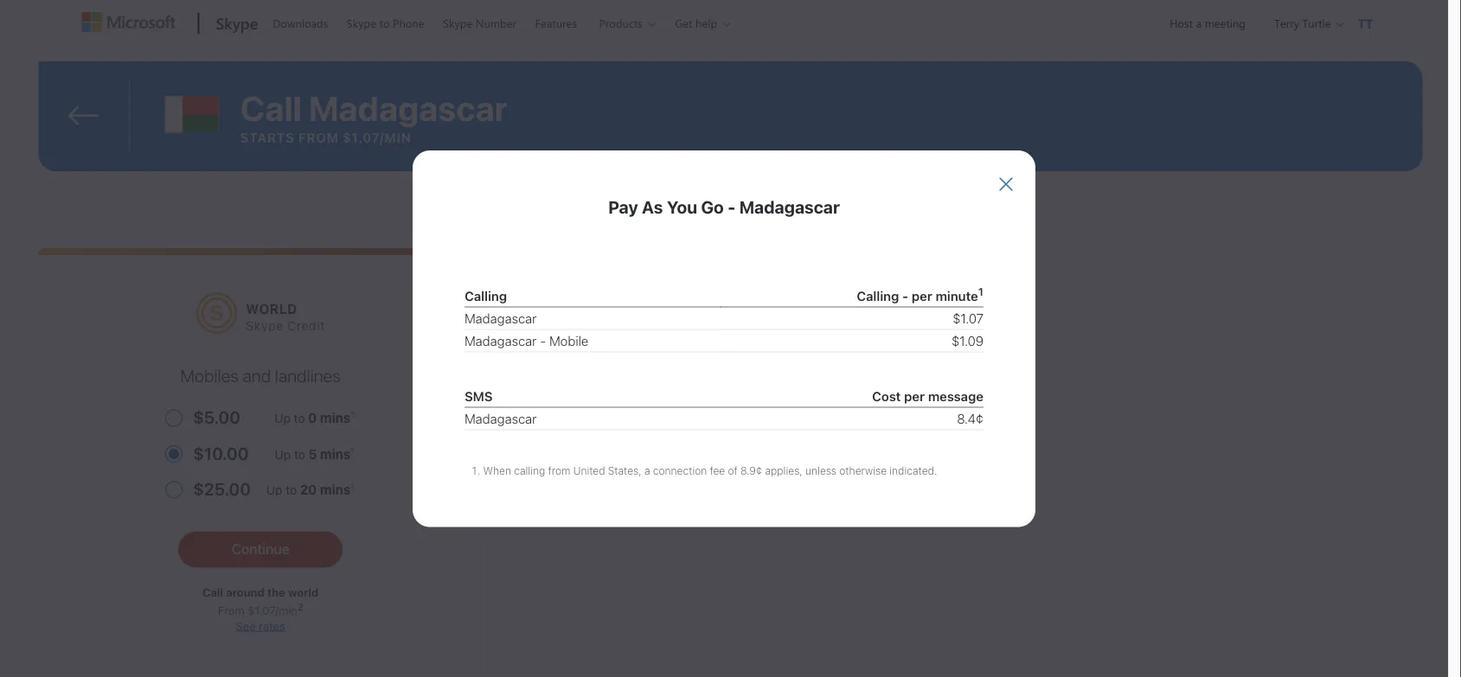 Task type: locate. For each thing, give the bounding box(es) containing it.
see rates button
[[236, 619, 285, 632]]

1 horizontal spatial from
[[548, 465, 570, 477]]

host
[[1170, 16, 1193, 31]]

per left the minute
[[912, 288, 932, 303]]

1 horizontal spatial -
[[728, 196, 735, 216]]

skype left downloads at the left top
[[216, 12, 258, 33]]

up inside up to 20 mins 1
[[266, 483, 282, 498]]

2 none radio from the top
[[165, 470, 356, 506]]

mins for $10.00
[[320, 447, 350, 462]]

none radio containing $5.00
[[165, 398, 356, 434]]

-
[[728, 196, 735, 216], [902, 288, 908, 303], [540, 333, 546, 348]]

to
[[379, 16, 390, 31], [294, 411, 305, 426], [294, 447, 305, 462], [286, 483, 297, 498]]

mins right the 0
[[320, 411, 350, 426]]

number
[[476, 16, 516, 31]]

from
[[218, 604, 245, 617]]

0 horizontal spatial -
[[540, 333, 546, 348]]

to for $25.00
[[286, 483, 297, 498]]

call up "from"
[[202, 586, 223, 599]]

to left 5
[[294, 447, 305, 462]]

2 1 link from the top
[[350, 446, 354, 456]]

from right starts
[[298, 130, 339, 145]]

cost
[[872, 388, 901, 403]]

calling inside calling - per minute 1
[[857, 288, 899, 303]]

1 horizontal spatial a
[[1196, 16, 1202, 31]]

1 inside calling - per minute 1
[[978, 285, 984, 298]]

skype
[[216, 12, 258, 33], [347, 16, 376, 31], [443, 16, 472, 31], [246, 318, 284, 333]]

skype to phone
[[347, 16, 424, 31]]

0 vertical spatial up
[[274, 411, 291, 426]]

1 right 20
[[350, 482, 354, 491]]

1 inside up to 0 mins 1
[[350, 410, 354, 420]]

- left the minute
[[902, 288, 908, 303]]

call inside call around the world from $1.07/min 2
[[202, 586, 223, 599]]

call inside call madagascar starts from $1.07/min
[[240, 88, 302, 128]]

up left 20
[[266, 483, 282, 498]]

$5.00
[[193, 407, 240, 427]]

host a meeting
[[1170, 16, 1246, 31]]

1 link inside $25.00 up to 20 mins 'element'
[[350, 482, 354, 491]]

- for madagascar - mobile
[[540, 333, 546, 348]]

- for calling - per minute 1
[[902, 288, 908, 303]]

call
[[240, 88, 302, 128], [202, 586, 223, 599]]

2 calling from the left
[[857, 288, 899, 303]]

1 vertical spatial 1 link
[[350, 446, 354, 456]]

1 horizontal spatial calling
[[857, 288, 899, 303]]

to left 20
[[286, 483, 297, 498]]

1 inside the up to 5 mins 1
[[350, 446, 354, 456]]

0 vertical spatial call
[[240, 88, 302, 128]]

you
[[667, 196, 697, 216]]

to inside the up to 5 mins 1
[[294, 447, 305, 462]]

- inside calling - per minute 1
[[902, 288, 908, 303]]

2 vertical spatial 1 link
[[350, 482, 354, 491]]

world
[[246, 302, 297, 317]]

per
[[912, 288, 932, 303], [904, 388, 925, 403]]

1 vertical spatial per
[[904, 388, 925, 403]]

up inside up to 0 mins 1
[[274, 411, 291, 426]]

continue
[[231, 541, 290, 557]]

$1.09
[[952, 333, 984, 348]]

go
[[701, 196, 724, 216]]

features link
[[527, 1, 585, 42]]

None radio
[[165, 398, 356, 434]]

world
[[288, 586, 319, 599]]

call up starts
[[240, 88, 302, 128]]

madagascar down phone
[[309, 88, 508, 128]]

per right cost on the right
[[904, 388, 925, 403]]

mins right 20
[[320, 482, 350, 498]]

0 horizontal spatial calling
[[465, 288, 507, 303]]

a right the 'states,'
[[644, 465, 650, 477]]

1 vertical spatial a
[[644, 465, 650, 477]]

call for madagascar
[[240, 88, 302, 128]]

$1.07/min
[[342, 130, 411, 145], [248, 604, 297, 617]]

0 horizontal spatial from
[[298, 130, 339, 145]]

mins inside up to 0 mins 1
[[320, 411, 350, 426]]

skype left phone
[[347, 16, 376, 31]]

$5.00 up to 0 mins element
[[193, 398, 356, 434]]

1 vertical spatial call
[[202, 586, 223, 599]]

1 horizontal spatial call
[[240, 88, 302, 128]]

cost per message
[[872, 388, 984, 403]]

1 link right 20
[[350, 482, 354, 491]]

calling
[[465, 288, 507, 303], [857, 288, 899, 303]]

1 inside up to 20 mins 1
[[350, 482, 354, 491]]

1 link right 5
[[350, 446, 354, 456]]

skype down world
[[246, 318, 284, 333]]

applies,
[[765, 465, 803, 477]]

calling left the minute
[[857, 288, 899, 303]]

up
[[274, 411, 291, 426], [275, 447, 291, 462], [266, 483, 282, 498]]

1 vertical spatial from
[[548, 465, 570, 477]]

1 link inside option
[[350, 446, 354, 456]]

0 horizontal spatial call
[[202, 586, 223, 599]]

skype for skype to phone
[[347, 16, 376, 31]]

to left the 0
[[294, 411, 305, 426]]

call around the world from $1.07/min 2
[[202, 586, 319, 617]]

1 vertical spatial -
[[902, 288, 908, 303]]

- left mobile
[[540, 333, 546, 348]]

and
[[243, 365, 271, 386]]

from right calling on the bottom
[[548, 465, 570, 477]]

0 vertical spatial a
[[1196, 16, 1202, 31]]

around
[[226, 586, 264, 599]]

up to 5 mins 1
[[275, 446, 354, 462]]

up inside the up to 5 mins 1
[[275, 447, 291, 462]]

calling up madagascar - mobile
[[465, 288, 507, 303]]

3 1 link from the top
[[350, 482, 354, 491]]

1 none radio from the top
[[165, 434, 356, 470]]

call madagascar starts from $1.07/min
[[240, 88, 508, 145]]

1 mins from the top
[[320, 411, 350, 426]]

skype for skype number
[[443, 16, 472, 31]]

none radio $25.00 up to 20 mins
[[165, 470, 356, 506]]

1 calling from the left
[[465, 288, 507, 303]]

1 vertical spatial up
[[275, 447, 291, 462]]

None radio
[[165, 434, 356, 470], [165, 470, 356, 506]]

to inside up to 20 mins 1
[[286, 483, 297, 498]]

see
[[236, 619, 256, 632]]

2 horizontal spatial -
[[902, 288, 908, 303]]

landlines
[[275, 365, 341, 386]]

2 vertical spatial up
[[266, 483, 282, 498]]

madagascar
[[309, 88, 508, 128], [739, 196, 840, 216], [465, 310, 537, 325], [465, 333, 537, 348], [465, 411, 537, 426]]

starts
[[240, 130, 295, 145]]

8.9¢
[[740, 465, 762, 477]]

0 vertical spatial mins
[[320, 411, 350, 426]]

2 vertical spatial -
[[540, 333, 546, 348]]

call for around
[[202, 586, 223, 599]]

1 horizontal spatial $1.07/min
[[342, 130, 411, 145]]

1 right 5
[[350, 446, 354, 456]]

mins for $25.00
[[320, 482, 350, 498]]

1 up $1.07
[[978, 285, 984, 298]]

0 vertical spatial per
[[912, 288, 932, 303]]

up left 5
[[275, 447, 291, 462]]

to inside up to 0 mins 1
[[294, 411, 305, 426]]

skype left number
[[443, 16, 472, 31]]

0 vertical spatial 1 link
[[350, 410, 354, 420]]

1 link inside "$5.00 up to 0 mins" element
[[350, 410, 354, 420]]

from inside call madagascar starts from $1.07/min
[[298, 130, 339, 145]]

a
[[1196, 16, 1202, 31], [644, 465, 650, 477]]

see rates
[[236, 619, 285, 632]]

20
[[300, 482, 317, 498]]

none radio containing $25.00
[[165, 470, 356, 506]]

1 link
[[350, 410, 354, 420], [350, 446, 354, 456], [350, 482, 354, 491]]

unless
[[805, 465, 837, 477]]

up to 20 mins 1
[[266, 482, 354, 498]]

1 1 link from the top
[[350, 410, 354, 420]]

features
[[535, 16, 577, 31]]

1 vertical spatial mins
[[320, 447, 350, 462]]

mins right 5
[[320, 447, 350, 462]]

1 for $25.00
[[350, 482, 354, 491]]

mins
[[320, 411, 350, 426], [320, 447, 350, 462], [320, 482, 350, 498]]

fee
[[710, 465, 725, 477]]

from
[[298, 130, 339, 145], [548, 465, 570, 477]]

1 right the 0
[[350, 410, 354, 420]]

up left the 0
[[274, 411, 291, 426]]

0 vertical spatial from
[[298, 130, 339, 145]]

3 mins from the top
[[320, 482, 350, 498]]

1
[[978, 285, 984, 298], [350, 410, 354, 420], [350, 446, 354, 456], [350, 482, 354, 491]]

none radio containing $10.00
[[165, 434, 356, 470]]

0 horizontal spatial a
[[644, 465, 650, 477]]

calling
[[514, 465, 545, 477]]

2 vertical spatial mins
[[320, 482, 350, 498]]

0 vertical spatial $1.07/min
[[342, 130, 411, 145]]

mins inside up to 20 mins 1
[[320, 482, 350, 498]]

mins inside the up to 5 mins 1
[[320, 447, 350, 462]]

to left phone
[[379, 16, 390, 31]]

a right host
[[1196, 16, 1202, 31]]

2 mins from the top
[[320, 447, 350, 462]]

mobiles and landlines option group
[[165, 398, 356, 506]]

mobiles
[[180, 365, 239, 386]]

- right go
[[728, 196, 735, 216]]

mins for $5.00
[[320, 411, 350, 426]]

when
[[483, 465, 511, 477]]

1 vertical spatial $1.07/min
[[248, 604, 297, 617]]

to for $10.00
[[294, 447, 305, 462]]

1 link right the 0
[[350, 410, 354, 420]]

mobiles and landlines
[[180, 365, 341, 386]]

0 horizontal spatial $1.07/min
[[248, 604, 297, 617]]

pay as you go - madagascar dialog
[[0, 0, 1461, 677]]



Task type: describe. For each thing, give the bounding box(es) containing it.
$1.07/min inside call around the world from $1.07/min 2
[[248, 604, 297, 617]]

to for $5.00
[[294, 411, 305, 426]]

calling for calling - per minute 1
[[857, 288, 899, 303]]

none radio $10.00 up to 5 mins
[[165, 434, 356, 470]]

from inside pay as you go - madagascar dialog
[[548, 465, 570, 477]]

$25.00
[[193, 479, 251, 499]]

1 for $10.00
[[350, 446, 354, 456]]

1 link for $25.00
[[350, 482, 354, 491]]

skype for skype
[[216, 12, 258, 33]]

world skype credit
[[246, 302, 325, 333]]

0 vertical spatial -
[[728, 196, 735, 216]]

skype number
[[443, 16, 516, 31]]

pay
[[608, 196, 638, 216]]

madagascar right go
[[739, 196, 840, 216]]

microsoft image
[[82, 12, 175, 32]]

calling for calling
[[465, 288, 507, 303]]

sms
[[465, 388, 493, 403]]

madagascar up sms
[[465, 333, 537, 348]]

phone
[[393, 16, 424, 31]]

minute
[[936, 288, 978, 303]]

up to 0 mins 1
[[274, 410, 354, 426]]

$10.00 up to 5 mins element
[[193, 434, 356, 470]]

united
[[573, 465, 605, 477]]

otherwise
[[839, 465, 887, 477]]

skype number link
[[435, 1, 524, 42]]

host a meeting link
[[1155, 1, 1260, 45]]

2
[[297, 601, 303, 613]]

back to international subscriptions image
[[66, 99, 101, 134]]

5
[[308, 447, 317, 462]]

close image
[[996, 173, 1016, 194]]

continue link
[[178, 532, 343, 568]]

madagascar up madagascar - mobile
[[465, 310, 537, 325]]

pay as you go - madagascar
[[608, 196, 840, 216]]

downloads
[[273, 16, 328, 31]]

to inside skype to phone link
[[379, 16, 390, 31]]

$1.07
[[953, 310, 984, 325]]

$1.07/min inside call madagascar starts from $1.07/min
[[342, 130, 411, 145]]

8.4¢
[[957, 411, 984, 426]]

a inside "link"
[[1196, 16, 1202, 31]]

skype to phone link
[[339, 1, 432, 42]]

madagascar - mobile
[[465, 333, 588, 348]]

message
[[928, 388, 984, 403]]

skype inside world skype credit
[[246, 318, 284, 333]]

as
[[642, 196, 663, 216]]

the
[[267, 586, 285, 599]]

0
[[308, 411, 317, 426]]

up for $5.00
[[274, 411, 291, 426]]

1 link for $5.00
[[350, 410, 354, 420]]

2 link
[[297, 601, 303, 613]]

up for $10.00
[[275, 447, 291, 462]]

skype link
[[207, 1, 263, 48]]

per inside calling - per minute 1
[[912, 288, 932, 303]]

$25.00 up to 20 mins element
[[193, 470, 356, 506]]

indicated.
[[889, 465, 937, 477]]

states,
[[608, 465, 642, 477]]

rates
[[259, 619, 285, 632]]

madagascar inside call madagascar starts from $1.07/min
[[309, 88, 508, 128]]

of
[[728, 465, 738, 477]]

$10.00
[[193, 443, 249, 463]]

1 link for $10.00
[[350, 446, 354, 456]]

madagascar image
[[165, 88, 219, 142]]

downloads link
[[265, 1, 336, 42]]

up for $25.00
[[266, 483, 282, 498]]

a inside dialog
[[644, 465, 650, 477]]

madagascar down sms
[[465, 411, 537, 426]]

1 for $5.00
[[350, 410, 354, 420]]

meeting
[[1205, 16, 1246, 31]]

when calling from united states, a connection fee of 8.9¢ applies, unless otherwise indicated.
[[483, 465, 937, 477]]

credit
[[287, 318, 325, 333]]

calling - per minute 1
[[857, 285, 984, 303]]

connection
[[653, 465, 707, 477]]

mobile
[[549, 333, 588, 348]]



Task type: vqa. For each thing, say whether or not it's contained in the screenshot.
IMPORTANT
no



